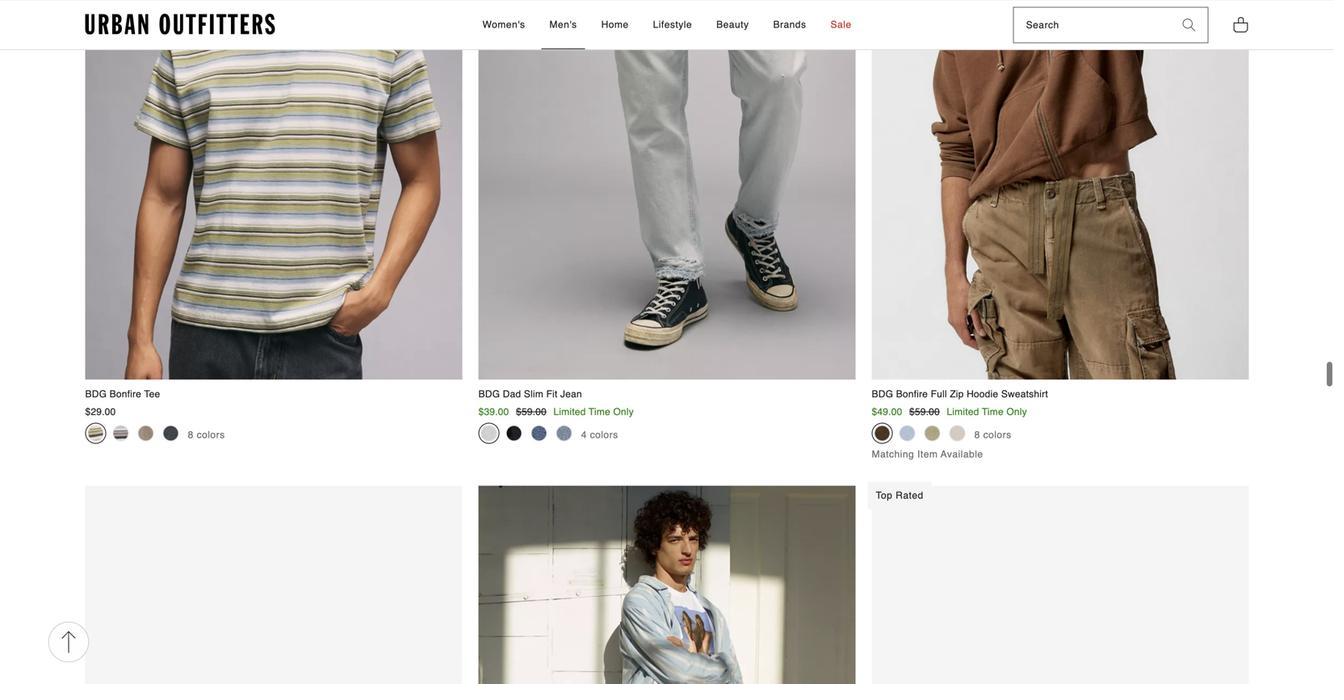 Task type: vqa. For each thing, say whether or not it's contained in the screenshot.
Indigo icon at the left of the page
yes



Task type: locate. For each thing, give the bounding box(es) containing it.
0 horizontal spatial bdg
[[85, 389, 107, 400]]

$59.00 down full
[[910, 406, 940, 418]]

1 only from the left
[[614, 406, 634, 418]]

original price: $59.00 element down full
[[910, 406, 940, 418]]

2 horizontal spatial bdg
[[872, 389, 894, 400]]

bdg dad slim fit jean link
[[479, 0, 856, 401]]

1 horizontal spatial limited
[[947, 406, 980, 418]]

bdg bonfire tee
[[85, 389, 160, 400]]

1 limited from the left
[[554, 406, 586, 418]]

2 bdg from the left
[[479, 389, 500, 400]]

1 8 from the left
[[188, 429, 194, 441]]

2 8 colors from the left
[[975, 429, 1012, 441]]

1 horizontal spatial 8
[[975, 429, 981, 441]]

colors right 4 in the left of the page
[[590, 429, 619, 441]]

limited down bdg bonfire full zip hoodie sweatshirt
[[947, 406, 980, 418]]

brown image
[[875, 426, 891, 442]]

1 horizontal spatial bonfire
[[897, 389, 928, 400]]

matching
[[872, 449, 915, 460]]

matching item available
[[872, 449, 984, 460]]

2 time from the left
[[982, 406, 1004, 418]]

1 original price: $59.00 element from the left
[[516, 406, 547, 418]]

colors right rose image
[[984, 429, 1012, 441]]

1 8 colors from the left
[[188, 429, 225, 441]]

2 horizontal spatial colors
[[984, 429, 1012, 441]]

8 colors right rose image
[[975, 429, 1012, 441]]

bonfire
[[110, 389, 141, 400], [897, 389, 928, 400]]

1 time from the left
[[589, 406, 611, 418]]

time
[[589, 406, 611, 418], [982, 406, 1004, 418]]

8 for tee
[[188, 429, 194, 441]]

top
[[876, 490, 893, 501]]

my shopping bag image
[[1233, 16, 1250, 33]]

top rated
[[876, 490, 924, 501]]

top rated link
[[868, 482, 1250, 684]]

0 horizontal spatial 8
[[188, 429, 194, 441]]

0 horizontal spatial 8 colors
[[188, 429, 225, 441]]

original price: $59.00 element down bdg dad slim fit jean
[[516, 406, 547, 418]]

0 horizontal spatial bonfire
[[110, 389, 141, 400]]

fit
[[547, 389, 558, 400]]

8 colors for tee
[[188, 429, 225, 441]]

men's
[[550, 19, 577, 30]]

1 horizontal spatial bdg
[[479, 389, 500, 400]]

urban outfitters image
[[85, 14, 275, 35]]

bdg for bdg bonfire full zip hoodie sweatshirt
[[872, 389, 894, 400]]

8 right dark grey icon
[[188, 429, 194, 441]]

colors for bdg bonfire tee
[[197, 429, 225, 441]]

beauty link
[[709, 1, 757, 49]]

original price: $59.00 element for full
[[910, 406, 940, 418]]

full
[[931, 389, 948, 400]]

0 horizontal spatial colors
[[197, 429, 225, 441]]

indigo image
[[556, 426, 572, 442]]

$59.00
[[516, 406, 547, 418], [910, 406, 940, 418]]

2 limited from the left
[[947, 406, 980, 418]]

slim
[[524, 389, 544, 400]]

hoodie
[[967, 389, 999, 400]]

4 colors
[[581, 429, 619, 441]]

bdg up sale price: $49.00 element
[[872, 389, 894, 400]]

1 bonfire from the left
[[110, 389, 141, 400]]

limited
[[554, 406, 586, 418], [947, 406, 980, 418]]

time for jean
[[589, 406, 611, 418]]

bdg for bdg bonfire tee
[[85, 389, 107, 400]]

colors
[[197, 429, 225, 441], [590, 429, 619, 441], [984, 429, 1012, 441]]

women's
[[483, 19, 526, 30]]

3 bdg from the left
[[872, 389, 894, 400]]

dark green image
[[925, 426, 941, 442]]

time down hoodie
[[982, 406, 1004, 418]]

brands
[[774, 19, 807, 30]]

available
[[941, 449, 984, 460]]

8 colors for full
[[975, 429, 1012, 441]]

1 $59.00 from the left
[[516, 406, 547, 418]]

vintage denim dark image
[[531, 426, 547, 442]]

2 only from the left
[[1007, 406, 1028, 418]]

lifestyle
[[653, 19, 693, 30]]

$29.00
[[85, 406, 116, 418]]

3 colors from the left
[[984, 429, 1012, 441]]

main navigation element
[[337, 1, 998, 49]]

0 horizontal spatial only
[[614, 406, 634, 418]]

limited down jean
[[554, 406, 586, 418]]

original price: $59.00 element
[[516, 406, 547, 418], [910, 406, 940, 418]]

None search field
[[1015, 8, 1171, 43]]

bonfire left the tee
[[110, 389, 141, 400]]

1 bdg from the left
[[85, 389, 107, 400]]

time up '4 colors'
[[589, 406, 611, 418]]

only
[[614, 406, 634, 418], [1007, 406, 1028, 418]]

2 original price: $59.00 element from the left
[[910, 406, 940, 418]]

1 horizontal spatial only
[[1007, 406, 1028, 418]]

8
[[188, 429, 194, 441], [975, 429, 981, 441]]

limited for hoodie
[[947, 406, 980, 418]]

0 horizontal spatial $59.00
[[516, 406, 547, 418]]

2 bonfire from the left
[[897, 389, 928, 400]]

8 right rose image
[[975, 429, 981, 441]]

sale price: $49.00 element
[[872, 406, 903, 418]]

1 horizontal spatial time
[[982, 406, 1004, 418]]

2 8 from the left
[[975, 429, 981, 441]]

0 horizontal spatial original price: $59.00 element
[[516, 406, 547, 418]]

bdg bonfire tee link
[[85, 0, 463, 401]]

8 colors
[[188, 429, 225, 441], [975, 429, 1012, 441]]

1 horizontal spatial colors
[[590, 429, 619, 441]]

bonfire left full
[[897, 389, 928, 400]]

2 colors from the left
[[590, 429, 619, 441]]

8 colors right dark grey icon
[[188, 429, 225, 441]]

0 horizontal spatial limited
[[554, 406, 586, 418]]

8 for full
[[975, 429, 981, 441]]

0 horizontal spatial time
[[589, 406, 611, 418]]

1 colors from the left
[[197, 429, 225, 441]]

$39.00 $59.00 limited time only
[[479, 406, 634, 418]]

1 horizontal spatial 8 colors
[[975, 429, 1012, 441]]

only down sweatshirt
[[1007, 406, 1028, 418]]

sale price: $39.00 element
[[479, 406, 509, 418]]

bdg
[[85, 389, 107, 400], [479, 389, 500, 400], [872, 389, 894, 400]]

bdg up sale price: $39.00 element
[[479, 389, 500, 400]]

only up '4 colors'
[[614, 406, 634, 418]]

women's link
[[475, 1, 534, 49]]

bdg up original price: $29.00 element
[[85, 389, 107, 400]]

colors right dark grey icon
[[197, 429, 225, 441]]

bdg dad slim fit jean image
[[479, 0, 856, 380]]

bdg bonfire full zip hoodie sweatshirt
[[872, 389, 1049, 400]]

lifestyle link
[[645, 1, 701, 49]]

Search text field
[[1015, 8, 1171, 43]]

uo baggy shell pant image
[[479, 486, 856, 684]]

1 horizontal spatial original price: $59.00 element
[[910, 406, 940, 418]]

colors for bdg dad slim fit jean
[[590, 429, 619, 441]]

$59.00 down bdg dad slim fit jean
[[516, 406, 547, 418]]

beauty
[[717, 19, 749, 30]]

2 $59.00 from the left
[[910, 406, 940, 418]]

1 horizontal spatial $59.00
[[910, 406, 940, 418]]

bdg bonfire full zip hoodie sweatshirt link
[[872, 0, 1250, 401]]

original price: $29.00 element
[[85, 406, 116, 418]]



Task type: describe. For each thing, give the bounding box(es) containing it.
4
[[581, 429, 587, 441]]

$59.00 for full
[[910, 406, 940, 418]]

limited for jean
[[554, 406, 586, 418]]

pro standard new york yankees mlb essential logo tee image
[[872, 486, 1250, 684]]

original price: $59.00 element for slim
[[516, 406, 547, 418]]

$59.00 for slim
[[516, 406, 547, 418]]

bdg baggy skate quad cargo jean image
[[85, 486, 463, 684]]

bdg dad slim fit jean
[[479, 389, 582, 400]]

home
[[602, 19, 629, 30]]

men's link
[[542, 1, 585, 49]]

jean
[[561, 389, 582, 400]]

bdg for bdg dad slim fit jean
[[479, 389, 500, 400]]

search image
[[1183, 19, 1196, 32]]

only for $49.00 $59.00 limited time only
[[1007, 406, 1028, 418]]

bdg bonfire tee image
[[85, 0, 463, 380]]

colors for bdg bonfire full zip hoodie sweatshirt
[[984, 429, 1012, 441]]

sale link
[[823, 1, 860, 49]]

home link
[[594, 1, 637, 49]]

item
[[918, 449, 938, 460]]

dark grey image
[[163, 426, 179, 442]]

zip
[[950, 389, 964, 400]]

$39.00
[[479, 406, 509, 418]]

rose image
[[950, 426, 966, 442]]

rated
[[896, 490, 924, 501]]

sky image
[[481, 426, 497, 442]]

sweatshirt
[[1002, 389, 1049, 400]]

taupe image
[[138, 426, 154, 442]]

bonfire for full
[[897, 389, 928, 400]]

light blue image
[[900, 426, 916, 442]]

$49.00 $59.00 limited time only
[[872, 406, 1028, 418]]

bdg bonfire full zip hoodie sweatshirt image
[[872, 0, 1250, 380]]

time for hoodie
[[982, 406, 1004, 418]]

black image
[[506, 426, 522, 442]]

brands link
[[766, 1, 815, 49]]

tee
[[144, 389, 160, 400]]

sale
[[831, 19, 852, 30]]

only for $39.00 $59.00 limited time only
[[614, 406, 634, 418]]

green multi image
[[88, 426, 104, 442]]

dad
[[503, 389, 521, 400]]

$49.00
[[872, 406, 903, 418]]

bonfire for tee
[[110, 389, 141, 400]]

pink image
[[113, 426, 129, 442]]



